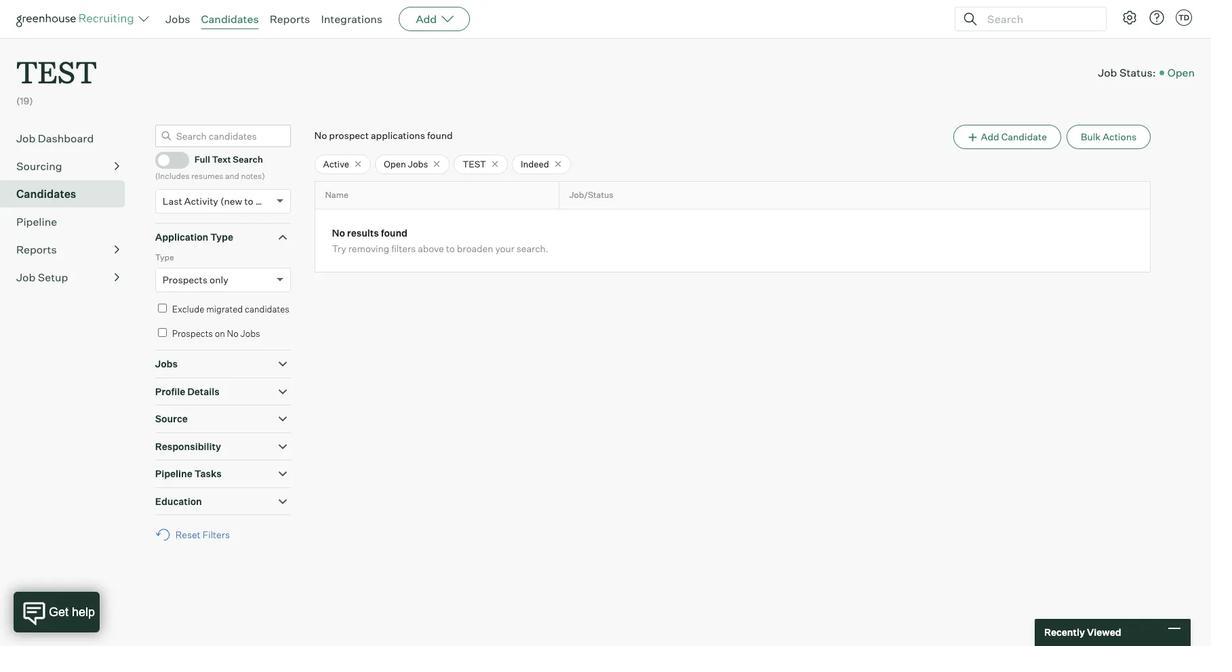 Task type: locate. For each thing, give the bounding box(es) containing it.
to inside 'no results found try removing filters above to broaden your search.'
[[446, 243, 455, 254]]

prospects up exclude
[[163, 274, 207, 286]]

to right above
[[446, 243, 455, 254]]

0 vertical spatial pipeline
[[16, 215, 57, 228]]

found right applications
[[427, 129, 453, 141]]

1 horizontal spatial type
[[210, 231, 233, 243]]

reports
[[270, 12, 310, 26], [16, 243, 57, 256]]

1 horizontal spatial reports
[[270, 12, 310, 26]]

to
[[244, 195, 253, 207], [446, 243, 455, 254]]

1 vertical spatial job
[[16, 131, 35, 145]]

0 vertical spatial candidates link
[[201, 12, 259, 26]]

1 horizontal spatial pipeline
[[155, 468, 192, 480]]

0 vertical spatial open
[[1167, 66, 1195, 79]]

2 horizontal spatial no
[[332, 227, 345, 239]]

no inside 'no results found try removing filters above to broaden your search.'
[[332, 227, 345, 239]]

1 vertical spatial reports link
[[16, 241, 119, 257]]

responsibility
[[155, 441, 221, 452]]

job/status
[[569, 190, 613, 200]]

jobs
[[165, 12, 190, 26], [408, 158, 428, 169], [240, 328, 260, 339], [155, 358, 178, 370]]

0 horizontal spatial reports
[[16, 243, 57, 256]]

add
[[416, 12, 437, 26], [981, 131, 999, 142]]

1 vertical spatial found
[[381, 227, 408, 239]]

1 vertical spatial prospects
[[172, 328, 213, 339]]

0 horizontal spatial test
[[16, 52, 97, 92]]

test link
[[16, 38, 97, 94]]

no prospect applications found
[[314, 129, 453, 141]]

reports link down pipeline link
[[16, 241, 119, 257]]

prospects down exclude
[[172, 328, 213, 339]]

0 vertical spatial add
[[416, 12, 437, 26]]

old)
[[255, 195, 273, 207]]

1 vertical spatial open
[[384, 158, 406, 169]]

found inside 'no results found try removing filters above to broaden your search.'
[[381, 227, 408, 239]]

greenhouse recruiting image
[[16, 11, 138, 27]]

reset
[[175, 529, 200, 541]]

candidates
[[201, 12, 259, 26], [16, 187, 76, 201]]

0 horizontal spatial found
[[381, 227, 408, 239]]

type down last activity (new to old) 'option' at the top
[[210, 231, 233, 243]]

1 horizontal spatial test
[[463, 158, 486, 169]]

job setup
[[16, 270, 68, 284]]

(19)
[[16, 95, 33, 107]]

job up sourcing
[[16, 131, 35, 145]]

dashboard
[[38, 131, 94, 145]]

prospects for prospects on no jobs
[[172, 328, 213, 339]]

1 horizontal spatial found
[[427, 129, 453, 141]]

pipeline tasks
[[155, 468, 222, 480]]

prospects
[[163, 274, 207, 286], [172, 328, 213, 339]]

0 vertical spatial candidates
[[201, 12, 259, 26]]

job
[[1098, 66, 1117, 79], [16, 131, 35, 145], [16, 270, 35, 284]]

1 vertical spatial type
[[155, 252, 174, 262]]

candidates link
[[201, 12, 259, 26], [16, 186, 119, 202]]

type element
[[155, 251, 291, 302]]

and
[[225, 171, 239, 181]]

0 vertical spatial job
[[1098, 66, 1117, 79]]

Exclude migrated candidates checkbox
[[158, 304, 167, 313]]

details
[[187, 386, 219, 397]]

reports left integrations link
[[270, 12, 310, 26]]

actions
[[1103, 131, 1137, 142]]

test
[[16, 52, 97, 92], [463, 158, 486, 169]]

open right status:
[[1167, 66, 1195, 79]]

1 horizontal spatial add
[[981, 131, 999, 142]]

job left status:
[[1098, 66, 1117, 79]]

prospects on no jobs
[[172, 328, 260, 339]]

candidates link right jobs link
[[201, 12, 259, 26]]

pipeline up education
[[155, 468, 192, 480]]

1 horizontal spatial open
[[1167, 66, 1195, 79]]

0 horizontal spatial no
[[227, 328, 239, 339]]

0 horizontal spatial pipeline
[[16, 215, 57, 228]]

bulk actions link
[[1067, 125, 1151, 149]]

active
[[323, 158, 349, 169]]

prospects inside type element
[[163, 274, 207, 286]]

recently
[[1044, 627, 1085, 638]]

0 vertical spatial no
[[314, 129, 327, 141]]

notes)
[[241, 171, 265, 181]]

1 vertical spatial test
[[463, 158, 486, 169]]

open
[[1167, 66, 1195, 79], [384, 158, 406, 169]]

job left the "setup" in the left top of the page
[[16, 270, 35, 284]]

job for job status:
[[1098, 66, 1117, 79]]

1 vertical spatial pipeline
[[155, 468, 192, 480]]

open down applications
[[384, 158, 406, 169]]

1 vertical spatial to
[[446, 243, 455, 254]]

found
[[427, 129, 453, 141], [381, 227, 408, 239]]

reports up job setup
[[16, 243, 57, 256]]

to left old)
[[244, 195, 253, 207]]

no up try
[[332, 227, 345, 239]]

found up filters on the left top
[[381, 227, 408, 239]]

full text search (includes resumes and notes)
[[155, 154, 265, 181]]

reset filters
[[175, 529, 230, 541]]

removing
[[348, 243, 389, 254]]

no right on
[[227, 328, 239, 339]]

0 vertical spatial found
[[427, 129, 453, 141]]

candidates right jobs link
[[201, 12, 259, 26]]

pipeline down sourcing
[[16, 215, 57, 228]]

1 horizontal spatial to
[[446, 243, 455, 254]]

type down 'application'
[[155, 252, 174, 262]]

Search text field
[[984, 9, 1094, 29]]

0 horizontal spatial open
[[384, 158, 406, 169]]

viewed
[[1087, 627, 1121, 638]]

0 horizontal spatial add
[[416, 12, 437, 26]]

reports link
[[270, 12, 310, 26], [16, 241, 119, 257]]

open jobs
[[384, 158, 428, 169]]

add candidate link
[[954, 125, 1061, 149]]

candidates down sourcing
[[16, 187, 76, 201]]

0 vertical spatial type
[[210, 231, 233, 243]]

0 horizontal spatial candidates link
[[16, 186, 119, 202]]

Prospects on No Jobs checkbox
[[158, 328, 167, 337]]

1 vertical spatial add
[[981, 131, 999, 142]]

activity
[[184, 195, 218, 207]]

status:
[[1119, 66, 1156, 79]]

test left indeed in the left top of the page
[[463, 158, 486, 169]]

add button
[[399, 7, 470, 31]]

2 vertical spatial job
[[16, 270, 35, 284]]

jobs link
[[165, 12, 190, 26]]

test for test (19)
[[16, 52, 97, 92]]

0 vertical spatial to
[[244, 195, 253, 207]]

test up (19)
[[16, 52, 97, 92]]

no left prospect
[[314, 129, 327, 141]]

filters
[[391, 243, 416, 254]]

source
[[155, 413, 188, 425]]

0 vertical spatial test
[[16, 52, 97, 92]]

2 vertical spatial no
[[227, 328, 239, 339]]

0 horizontal spatial type
[[155, 252, 174, 262]]

application
[[155, 231, 208, 243]]

0 vertical spatial prospects
[[163, 274, 207, 286]]

1 vertical spatial no
[[332, 227, 345, 239]]

0 horizontal spatial reports link
[[16, 241, 119, 257]]

candidates link down sourcing link
[[16, 186, 119, 202]]

1 vertical spatial candidates
[[16, 187, 76, 201]]

no
[[314, 129, 327, 141], [332, 227, 345, 239], [227, 328, 239, 339]]

1 horizontal spatial no
[[314, 129, 327, 141]]

job dashboard link
[[16, 130, 119, 146]]

prospect
[[329, 129, 369, 141]]

1 horizontal spatial candidates link
[[201, 12, 259, 26]]

td button
[[1176, 9, 1192, 26]]

0 vertical spatial reports link
[[270, 12, 310, 26]]

reset filters button
[[155, 522, 237, 547]]

0 horizontal spatial to
[[244, 195, 253, 207]]

pipeline
[[16, 215, 57, 228], [155, 468, 192, 480]]

job setup link
[[16, 269, 119, 285]]

add for add
[[416, 12, 437, 26]]

job status:
[[1098, 66, 1156, 79]]

type
[[210, 231, 233, 243], [155, 252, 174, 262]]

no results found try removing filters above to broaden your search.
[[332, 227, 549, 254]]

candidates
[[245, 304, 289, 315]]

search
[[233, 154, 263, 165]]

add inside popup button
[[416, 12, 437, 26]]

reports link left integrations link
[[270, 12, 310, 26]]



Task type: describe. For each thing, give the bounding box(es) containing it.
full
[[194, 154, 210, 165]]

application type
[[155, 231, 233, 243]]

0 vertical spatial reports
[[270, 12, 310, 26]]

0 horizontal spatial candidates
[[16, 187, 76, 201]]

td button
[[1173, 7, 1195, 28]]

pipeline for pipeline
[[16, 215, 57, 228]]

search.
[[517, 243, 549, 254]]

last activity (new to old)
[[163, 195, 273, 207]]

text
[[212, 154, 231, 165]]

1 horizontal spatial candidates
[[201, 12, 259, 26]]

candidate
[[1001, 131, 1047, 142]]

1 vertical spatial reports
[[16, 243, 57, 256]]

(new
[[220, 195, 242, 207]]

applications
[[371, 129, 425, 141]]

sourcing
[[16, 159, 62, 173]]

job for job dashboard
[[16, 131, 35, 145]]

1 vertical spatial candidates link
[[16, 186, 119, 202]]

(includes
[[155, 171, 190, 181]]

migrated
[[206, 304, 243, 315]]

exclude migrated candidates
[[172, 304, 289, 315]]

try
[[332, 243, 346, 254]]

name
[[325, 190, 348, 200]]

pipeline link
[[16, 213, 119, 230]]

no for no prospect applications found
[[314, 129, 327, 141]]

last
[[163, 195, 182, 207]]

test for test
[[463, 158, 486, 169]]

add candidate
[[981, 131, 1047, 142]]

setup
[[38, 270, 68, 284]]

Search candidates field
[[155, 125, 291, 147]]

only
[[210, 274, 228, 286]]

test (19)
[[16, 52, 97, 107]]

profile
[[155, 386, 185, 397]]

integrations link
[[321, 12, 383, 26]]

tasks
[[194, 468, 222, 480]]

td
[[1178, 13, 1189, 22]]

exclude
[[172, 304, 204, 315]]

add for add candidate
[[981, 131, 999, 142]]

filters
[[203, 529, 230, 541]]

last activity (new to old) option
[[163, 195, 273, 207]]

open for open
[[1167, 66, 1195, 79]]

above
[[418, 243, 444, 254]]

job for job setup
[[16, 270, 35, 284]]

broaden
[[457, 243, 493, 254]]

profile details
[[155, 386, 219, 397]]

prospects only option
[[163, 274, 228, 286]]

open for open jobs
[[384, 158, 406, 169]]

on
[[215, 328, 225, 339]]

recently viewed
[[1044, 627, 1121, 638]]

results
[[347, 227, 379, 239]]

checkmark image
[[161, 154, 171, 164]]

resumes
[[191, 171, 223, 181]]

education
[[155, 495, 202, 507]]

your
[[495, 243, 514, 254]]

1 horizontal spatial reports link
[[270, 12, 310, 26]]

no for no results found try removing filters above to broaden your search.
[[332, 227, 345, 239]]

integrations
[[321, 12, 383, 26]]

prospects only
[[163, 274, 228, 286]]

sourcing link
[[16, 158, 119, 174]]

prospects for prospects only
[[163, 274, 207, 286]]

pipeline for pipeline tasks
[[155, 468, 192, 480]]

indeed
[[521, 158, 549, 169]]

configure image
[[1122, 9, 1138, 26]]

bulk
[[1081, 131, 1101, 142]]

job dashboard
[[16, 131, 94, 145]]

bulk actions
[[1081, 131, 1137, 142]]



Task type: vqa. For each thing, say whether or not it's contained in the screenshot.
Tasks
yes



